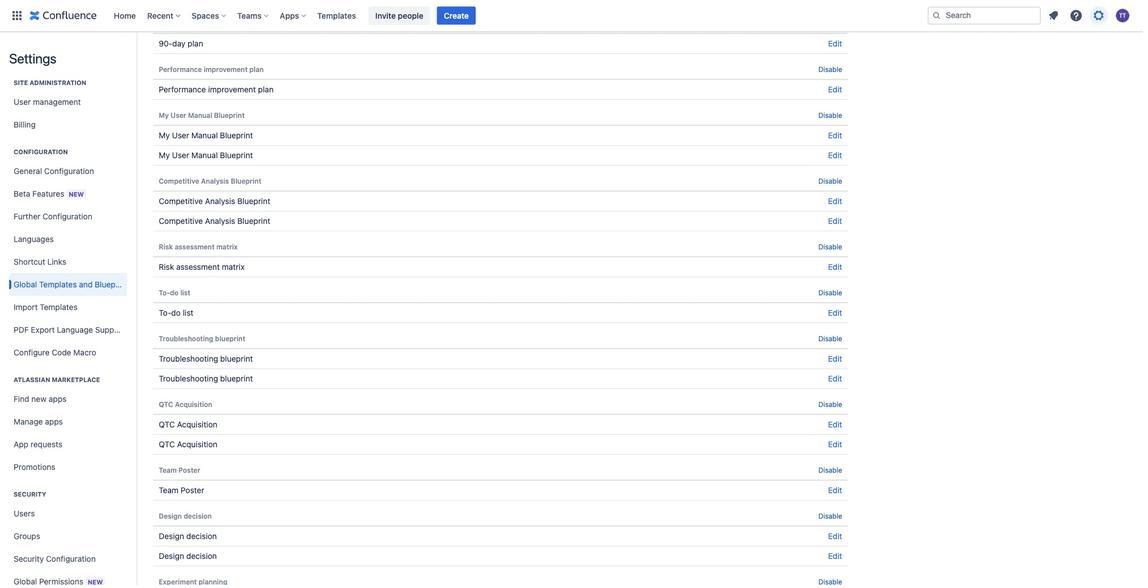 Task type: locate. For each thing, give the bounding box(es) containing it.
1 troubleshooting blueprint from the top
[[159, 335, 246, 343]]

1 competitive analysis blueprint from the top
[[159, 177, 262, 185]]

1 vertical spatial analysis
[[205, 197, 235, 206]]

configuration inside security group
[[46, 555, 96, 564]]

2 to-do list from the top
[[159, 308, 194, 318]]

matrix for edit
[[222, 262, 245, 272]]

apps
[[280, 11, 299, 20]]

promotions link
[[9, 456, 127, 479]]

blueprint
[[214, 111, 245, 119], [220, 131, 253, 140], [220, 151, 253, 160], [231, 177, 262, 185], [237, 197, 270, 206], [237, 216, 270, 226]]

9 edit from the top
[[829, 354, 843, 364]]

2 vertical spatial troubleshooting blueprint
[[159, 374, 253, 384]]

2 qtc from the top
[[159, 420, 175, 430]]

1 my from the top
[[159, 111, 169, 119]]

15 edit from the top
[[829, 552, 843, 561]]

0 vertical spatial design
[[159, 512, 182, 520]]

1 my user manual blueprint from the top
[[159, 111, 245, 119]]

4 disable link from the top
[[819, 243, 843, 251]]

3 qtc from the top
[[159, 440, 175, 449]]

security for security
[[14, 491, 46, 498]]

8 edit link from the top
[[829, 308, 843, 318]]

templates down links
[[39, 280, 77, 289]]

3 edit from the top
[[829, 131, 843, 140]]

site administration group
[[9, 67, 127, 140]]

marketplace
[[52, 376, 100, 384]]

configuration down groups link
[[46, 555, 96, 564]]

plan
[[185, 19, 199, 27], [188, 39, 203, 48], [250, 65, 264, 73], [258, 85, 274, 94]]

2 vertical spatial my
[[159, 151, 170, 160]]

import templates
[[14, 303, 78, 312]]

9 disable from the top
[[819, 512, 843, 520]]

day left spaces
[[171, 19, 183, 27]]

my user manual blueprint for 13th edit link from the bottom
[[159, 131, 253, 140]]

2 team poster from the top
[[159, 486, 204, 495]]

0 vertical spatial list
[[180, 289, 191, 297]]

0 vertical spatial troubleshooting blueprint
[[159, 335, 246, 343]]

2 performance from the top
[[159, 85, 206, 94]]

1 disable from the top
[[819, 65, 843, 73]]

0 vertical spatial competitive analysis blueprint
[[159, 177, 262, 185]]

appswitcher icon image
[[10, 9, 24, 22]]

3 disable from the top
[[819, 177, 843, 185]]

disable link
[[819, 65, 843, 73], [819, 111, 843, 119], [819, 177, 843, 185], [819, 243, 843, 251], [819, 289, 843, 297], [819, 335, 843, 343], [819, 401, 843, 409], [819, 466, 843, 474], [819, 512, 843, 520]]

1 vertical spatial troubleshooting
[[159, 354, 218, 364]]

manual
[[188, 111, 212, 119], [192, 131, 218, 140], [192, 151, 218, 160]]

2 competitive analysis blueprint from the top
[[159, 197, 270, 206]]

9 edit link from the top
[[829, 354, 843, 364]]

analysis for 11th edit link from the bottom of the page
[[205, 197, 235, 206]]

1 vertical spatial decision
[[186, 532, 217, 541]]

templates for global templates and blueprints
[[39, 280, 77, 289]]

my user manual blueprint
[[159, 111, 245, 119], [159, 131, 253, 140], [159, 151, 253, 160]]

day
[[171, 19, 183, 27], [172, 39, 186, 48]]

edit for 9th edit link from the bottom of the page
[[829, 262, 843, 272]]

invite people
[[376, 11, 424, 20]]

5 disable from the top
[[819, 289, 843, 297]]

0 vertical spatial performance improvement plan
[[159, 65, 264, 73]]

0 vertical spatial design decision
[[159, 512, 212, 520]]

1 team from the top
[[159, 466, 177, 474]]

new
[[69, 191, 84, 198]]

to-do list for edit
[[159, 308, 194, 318]]

1 vertical spatial blueprint
[[220, 354, 253, 364]]

configuration up new
[[44, 167, 94, 176]]

12 edit from the top
[[829, 440, 843, 449]]

improvement for disable
[[204, 65, 248, 73]]

1 vertical spatial design
[[159, 532, 184, 541]]

competitive for competitive analysis blueprint disable link
[[159, 177, 199, 185]]

manage apps link
[[9, 411, 127, 434]]

shortcut links link
[[9, 251, 127, 274]]

global templates and blueprints link
[[9, 274, 132, 296]]

0 vertical spatial performance
[[159, 65, 202, 73]]

user inside user management link
[[14, 97, 31, 107]]

disable
[[819, 65, 843, 73], [819, 111, 843, 119], [819, 177, 843, 185], [819, 243, 843, 251], [819, 289, 843, 297], [819, 335, 843, 343], [819, 401, 843, 409], [819, 466, 843, 474], [819, 512, 843, 520]]

2 vertical spatial qtc acquisition
[[159, 440, 218, 449]]

2 edit link from the top
[[829, 85, 843, 94]]

team poster
[[159, 466, 200, 474], [159, 486, 204, 495]]

1 qtc from the top
[[159, 401, 173, 409]]

qtc acquisition
[[159, 401, 212, 409], [159, 420, 218, 430], [159, 440, 218, 449]]

10 edit from the top
[[829, 374, 843, 384]]

1 vertical spatial poster
[[181, 486, 204, 495]]

confluence image
[[30, 9, 97, 22], [30, 9, 97, 22]]

1 edit link from the top
[[829, 39, 843, 48]]

configuration for general
[[44, 167, 94, 176]]

1 vertical spatial team
[[159, 486, 179, 495]]

edit for 11th edit link from the bottom of the page
[[829, 197, 843, 206]]

90- right home link
[[159, 19, 171, 27]]

performance for edit
[[159, 85, 206, 94]]

disable link for to-do list
[[819, 289, 843, 297]]

1 disable link from the top
[[819, 65, 843, 73]]

edit for seventh edit link from the bottom
[[829, 354, 843, 364]]

promotions
[[14, 463, 55, 472]]

configuration up languages link
[[43, 212, 92, 221]]

disable for design decision
[[819, 512, 843, 520]]

disable for to-do list
[[819, 289, 843, 297]]

blueprint
[[215, 335, 246, 343], [220, 354, 253, 364], [220, 374, 253, 384]]

2 competitive from the top
[[159, 197, 203, 206]]

1 security from the top
[[14, 491, 46, 498]]

0 vertical spatial improvement
[[204, 65, 248, 73]]

12 edit link from the top
[[829, 440, 843, 449]]

0 vertical spatial 90-day plan
[[159, 19, 199, 27]]

90- down recent dropdown button
[[159, 39, 172, 48]]

2 performance improvement plan from the top
[[159, 85, 274, 94]]

to-do list for disable
[[159, 289, 191, 297]]

2 risk from the top
[[159, 262, 174, 272]]

3 competitive analysis blueprint from the top
[[159, 216, 270, 226]]

14 edit from the top
[[829, 532, 843, 541]]

0 vertical spatial team
[[159, 466, 177, 474]]

security up users
[[14, 491, 46, 498]]

edit
[[829, 39, 843, 48], [829, 85, 843, 94], [829, 131, 843, 140], [829, 151, 843, 160], [829, 197, 843, 206], [829, 216, 843, 226], [829, 262, 843, 272], [829, 308, 843, 318], [829, 354, 843, 364], [829, 374, 843, 384], [829, 420, 843, 430], [829, 440, 843, 449], [829, 486, 843, 495], [829, 532, 843, 541], [829, 552, 843, 561]]

7 disable from the top
[[819, 401, 843, 409]]

competitive
[[159, 177, 199, 185], [159, 197, 203, 206], [159, 216, 203, 226]]

to- for edit
[[159, 308, 171, 318]]

3 my user manual blueprint from the top
[[159, 151, 253, 160]]

0 vertical spatial decision
[[184, 512, 212, 520]]

5 disable link from the top
[[819, 289, 843, 297]]

analysis
[[201, 177, 229, 185], [205, 197, 235, 206], [205, 216, 235, 226]]

3 qtc acquisition from the top
[[159, 440, 218, 449]]

3 troubleshooting from the top
[[159, 374, 218, 384]]

1 vertical spatial troubleshooting blueprint
[[159, 354, 253, 364]]

edit for 4th edit link from the top of the page
[[829, 151, 843, 160]]

templates right apps 'popup button'
[[318, 11, 356, 20]]

2 my user manual blueprint from the top
[[159, 131, 253, 140]]

0 vertical spatial do
[[170, 289, 179, 297]]

import templates link
[[9, 296, 127, 319]]

1 to-do list from the top
[[159, 289, 191, 297]]

qtc acquisition for 12th edit link
[[159, 440, 218, 449]]

edit link
[[829, 39, 843, 48], [829, 85, 843, 94], [829, 131, 843, 140], [829, 151, 843, 160], [829, 197, 843, 206], [829, 216, 843, 226], [829, 262, 843, 272], [829, 308, 843, 318], [829, 354, 843, 364], [829, 374, 843, 384], [829, 420, 843, 430], [829, 440, 843, 449], [829, 486, 843, 495], [829, 532, 843, 541], [829, 552, 843, 561]]

poster for disable
[[179, 466, 200, 474]]

design
[[159, 512, 182, 520], [159, 532, 184, 541], [159, 552, 184, 561]]

2 to- from the top
[[159, 308, 171, 318]]

disable for performance improvement plan
[[819, 65, 843, 73]]

security configuration link
[[9, 548, 127, 571]]

templates up "pdf export language support" link
[[40, 303, 78, 312]]

invite
[[376, 11, 396, 20]]

0 vertical spatial analysis
[[201, 177, 229, 185]]

6 edit from the top
[[829, 216, 843, 226]]

1 competitive from the top
[[159, 177, 199, 185]]

0 vertical spatial templates
[[318, 11, 356, 20]]

1 vertical spatial risk
[[159, 262, 174, 272]]

1 vertical spatial acquisition
[[177, 420, 218, 430]]

1 vertical spatial assessment
[[176, 262, 220, 272]]

1 vertical spatial templates
[[39, 280, 77, 289]]

app requests
[[14, 440, 62, 449]]

0 vertical spatial my
[[159, 111, 169, 119]]

0 vertical spatial security
[[14, 491, 46, 498]]

0 vertical spatial risk
[[159, 243, 173, 251]]

3 design decision from the top
[[159, 552, 217, 561]]

0 vertical spatial 90-
[[159, 19, 171, 27]]

do for disable
[[170, 289, 179, 297]]

design decision for 14th edit link from the top
[[159, 532, 217, 541]]

configuration
[[14, 148, 68, 156], [44, 167, 94, 176], [43, 212, 92, 221], [46, 555, 96, 564]]

apps right new at bottom
[[49, 395, 67, 404]]

2 security from the top
[[14, 555, 44, 564]]

risk for disable
[[159, 243, 173, 251]]

90-day plan
[[159, 19, 199, 27], [159, 39, 203, 48]]

import
[[14, 303, 38, 312]]

11 edit link from the top
[[829, 420, 843, 430]]

1 vertical spatial qtc acquisition
[[159, 420, 218, 430]]

3 disable link from the top
[[819, 177, 843, 185]]

1 vertical spatial apps
[[45, 417, 63, 427]]

1 vertical spatial risk assessment matrix
[[159, 262, 245, 272]]

edit for first edit link from the bottom
[[829, 552, 843, 561]]

poster
[[179, 466, 200, 474], [181, 486, 204, 495]]

1 vertical spatial performance improvement plan
[[159, 85, 274, 94]]

improvement
[[204, 65, 248, 73], [208, 85, 256, 94]]

2 troubleshooting blueprint from the top
[[159, 354, 253, 364]]

1 risk assessment matrix from the top
[[159, 243, 238, 251]]

day down recent dropdown button
[[172, 39, 186, 48]]

risk
[[159, 243, 173, 251], [159, 262, 174, 272]]

security
[[14, 491, 46, 498], [14, 555, 44, 564]]

edit for 1st edit link
[[829, 39, 843, 48]]

security down groups
[[14, 555, 44, 564]]

design for design decision's disable link
[[159, 512, 182, 520]]

further
[[14, 212, 40, 221]]

2 risk assessment matrix from the top
[[159, 262, 245, 272]]

1 vertical spatial matrix
[[222, 262, 245, 272]]

atlassian marketplace group
[[9, 364, 127, 482]]

troubleshooting
[[159, 335, 213, 343], [159, 354, 218, 364], [159, 374, 218, 384]]

11 edit from the top
[[829, 420, 843, 430]]

templates inside import templates link
[[40, 303, 78, 312]]

to-do list
[[159, 289, 191, 297], [159, 308, 194, 318]]

1 design from the top
[[159, 512, 182, 520]]

1 vertical spatial security
[[14, 555, 44, 564]]

templates inside templates 'link'
[[318, 11, 356, 20]]

0 vertical spatial risk assessment matrix
[[159, 243, 238, 251]]

2 disable from the top
[[819, 111, 843, 119]]

disable for risk assessment matrix
[[819, 243, 843, 251]]

disable for team poster
[[819, 466, 843, 474]]

templates link
[[314, 7, 360, 25]]

1 vertical spatial do
[[171, 308, 181, 318]]

0 vertical spatial team poster
[[159, 466, 200, 474]]

1 vertical spatial list
[[183, 308, 194, 318]]

3 competitive from the top
[[159, 216, 203, 226]]

1 vertical spatial to-do list
[[159, 308, 194, 318]]

risk assessment matrix
[[159, 243, 238, 251], [159, 262, 245, 272]]

2 vertical spatial templates
[[40, 303, 78, 312]]

1 team poster from the top
[[159, 466, 200, 474]]

3 design from the top
[[159, 552, 184, 561]]

9 disable link from the top
[[819, 512, 843, 520]]

1 vertical spatial competitive
[[159, 197, 203, 206]]

1 design decision from the top
[[159, 512, 212, 520]]

apps button
[[277, 7, 311, 25]]

2 team from the top
[[159, 486, 179, 495]]

1 vertical spatial qtc
[[159, 420, 175, 430]]

0 vertical spatial to-do list
[[159, 289, 191, 297]]

13 edit from the top
[[829, 486, 843, 495]]

assessment for edit
[[176, 262, 220, 272]]

1 vertical spatial competitive analysis blueprint
[[159, 197, 270, 206]]

1 vertical spatial my user manual blueprint
[[159, 131, 253, 140]]

poster for edit
[[181, 486, 204, 495]]

1 performance from the top
[[159, 65, 202, 73]]

0 vertical spatial poster
[[179, 466, 200, 474]]

risk assessment matrix for edit
[[159, 262, 245, 272]]

0 vertical spatial qtc
[[159, 401, 173, 409]]

disable for qtc acquisition
[[819, 401, 843, 409]]

8 disable from the top
[[819, 466, 843, 474]]

1 to- from the top
[[159, 289, 170, 297]]

global templates and blueprints
[[14, 280, 132, 289]]

disable link for qtc acquisition
[[819, 401, 843, 409]]

pdf export language support
[[14, 325, 125, 335]]

5 edit link from the top
[[829, 197, 843, 206]]

team for disable
[[159, 466, 177, 474]]

performance
[[159, 65, 202, 73], [159, 85, 206, 94]]

beta
[[14, 189, 30, 198]]

configuration for further
[[43, 212, 92, 221]]

2 vertical spatial competitive analysis blueprint
[[159, 216, 270, 226]]

1 performance improvement plan from the top
[[159, 65, 264, 73]]

1 edit from the top
[[829, 39, 843, 48]]

1 vertical spatial performance
[[159, 85, 206, 94]]

user
[[14, 97, 31, 107], [171, 111, 186, 119], [172, 131, 189, 140], [172, 151, 189, 160]]

qtc acquisition for disable link related to qtc acquisition
[[159, 401, 212, 409]]

settings icon image
[[1093, 9, 1106, 22]]

2 vertical spatial decision
[[186, 552, 217, 561]]

user for 13th edit link from the bottom
[[172, 131, 189, 140]]

1 vertical spatial 90-day plan
[[159, 39, 203, 48]]

0 vertical spatial to-
[[159, 289, 170, 297]]

edit for 8th edit link from the top
[[829, 308, 843, 318]]

apps up requests
[[45, 417, 63, 427]]

1 vertical spatial team poster
[[159, 486, 204, 495]]

edit for 5th edit link from the bottom
[[829, 420, 843, 430]]

2 qtc acquisition from the top
[[159, 420, 218, 430]]

atlassian marketplace
[[14, 376, 100, 384]]

disable link for performance improvement plan
[[819, 65, 843, 73]]

edit for 12th edit link
[[829, 440, 843, 449]]

2 vertical spatial competitive
[[159, 216, 203, 226]]

competitive for 11th edit link from the bottom of the page
[[159, 197, 203, 206]]

7 disable link from the top
[[819, 401, 843, 409]]

2 vertical spatial analysis
[[205, 216, 235, 226]]

edit for tenth edit link from the bottom of the page
[[829, 216, 843, 226]]

1 troubleshooting from the top
[[159, 335, 213, 343]]

performance improvement plan
[[159, 65, 264, 73], [159, 85, 274, 94]]

0 vertical spatial troubleshooting
[[159, 335, 213, 343]]

edit for 13th edit link from the bottom
[[829, 131, 843, 140]]

disable for troubleshooting blueprint
[[819, 335, 843, 343]]

2 design decision from the top
[[159, 532, 217, 541]]

6 disable from the top
[[819, 335, 843, 343]]

5 edit from the top
[[829, 197, 843, 206]]

competitive analysis blueprint for competitive analysis blueprint disable link
[[159, 177, 262, 185]]

my
[[159, 111, 169, 119], [159, 131, 170, 140], [159, 151, 170, 160]]

recent button
[[144, 7, 185, 25]]

matrix for disable
[[217, 243, 238, 251]]

1 90-day plan from the top
[[159, 19, 199, 27]]

risk for edit
[[159, 262, 174, 272]]

disable link for my user manual blueprint
[[819, 111, 843, 119]]

code
[[52, 348, 71, 357]]

find new apps link
[[9, 388, 127, 411]]

0 vertical spatial my user manual blueprint
[[159, 111, 245, 119]]

0 vertical spatial qtc acquisition
[[159, 401, 212, 409]]

qtc
[[159, 401, 173, 409], [159, 420, 175, 430], [159, 440, 175, 449]]

1 vertical spatial improvement
[[208, 85, 256, 94]]

2 disable link from the top
[[819, 111, 843, 119]]

do for edit
[[171, 308, 181, 318]]

1 risk from the top
[[159, 243, 173, 251]]

global element
[[7, 0, 926, 31]]

0 vertical spatial matrix
[[217, 243, 238, 251]]

3 my from the top
[[159, 151, 170, 160]]

troubleshooting blueprint
[[159, 335, 246, 343], [159, 354, 253, 364], [159, 374, 253, 384]]

competitive analysis blueprint for 11th edit link from the bottom of the page
[[159, 197, 270, 206]]

2 vertical spatial design
[[159, 552, 184, 561]]

1 vertical spatial design decision
[[159, 532, 217, 541]]

settings
[[9, 51, 56, 66]]

0 vertical spatial assessment
[[175, 243, 215, 251]]

2 edit from the top
[[829, 85, 843, 94]]

1 vertical spatial 90-
[[159, 39, 172, 48]]

1 vertical spatial day
[[172, 39, 186, 48]]

create
[[444, 11, 469, 20]]

8 disable link from the top
[[819, 466, 843, 474]]

7 edit from the top
[[829, 262, 843, 272]]

1 vertical spatial to-
[[159, 308, 171, 318]]

users link
[[9, 503, 127, 525]]

2 vertical spatial qtc
[[159, 440, 175, 449]]

1 vertical spatial my
[[159, 131, 170, 140]]

8 edit from the top
[[829, 308, 843, 318]]

templates for import templates
[[40, 303, 78, 312]]

disable for competitive analysis blueprint
[[819, 177, 843, 185]]

competitive analysis blueprint
[[159, 177, 262, 185], [159, 197, 270, 206], [159, 216, 270, 226]]

1 qtc acquisition from the top
[[159, 401, 212, 409]]

2 design from the top
[[159, 532, 184, 541]]

notification icon image
[[1047, 9, 1061, 22]]

matrix
[[217, 243, 238, 251], [222, 262, 245, 272]]

beta features new
[[14, 189, 84, 198]]

4 disable from the top
[[819, 243, 843, 251]]

general configuration link
[[9, 160, 127, 183]]

to-
[[159, 289, 170, 297], [159, 308, 171, 318]]

6 disable link from the top
[[819, 335, 843, 343]]

14 edit link from the top
[[829, 532, 843, 541]]

2 vertical spatial my user manual blueprint
[[159, 151, 253, 160]]

templates inside global templates and blueprints link
[[39, 280, 77, 289]]

configuration group
[[9, 136, 132, 368]]

4 edit from the top
[[829, 151, 843, 160]]

2 vertical spatial design decision
[[159, 552, 217, 561]]

team
[[159, 466, 177, 474], [159, 486, 179, 495]]

banner
[[0, 0, 1144, 32]]

0 vertical spatial competitive
[[159, 177, 199, 185]]

team for edit
[[159, 486, 179, 495]]

disable link for team poster
[[819, 466, 843, 474]]

2 vertical spatial troubleshooting
[[159, 374, 218, 384]]



Task type: describe. For each thing, give the bounding box(es) containing it.
2 troubleshooting from the top
[[159, 354, 218, 364]]

features
[[32, 189, 64, 198]]

team poster for disable
[[159, 466, 200, 474]]

configuration for security
[[46, 555, 96, 564]]

site administration
[[14, 79, 86, 87]]

plan for disable link related to performance improvement plan
[[250, 65, 264, 73]]

0 vertical spatial apps
[[49, 395, 67, 404]]

security group
[[9, 479, 127, 586]]

collapse sidebar image
[[124, 37, 149, 60]]

further configuration
[[14, 212, 92, 221]]

2 vertical spatial blueprint
[[220, 374, 253, 384]]

risk assessment matrix for disable
[[159, 243, 238, 251]]

disable link for design decision
[[819, 512, 843, 520]]

design decision for first edit link from the bottom
[[159, 552, 217, 561]]

assessment for disable
[[175, 243, 215, 251]]

billing
[[14, 120, 36, 129]]

create link
[[437, 7, 476, 25]]

user for disable link corresponding to my user manual blueprint
[[171, 111, 186, 119]]

security configuration
[[14, 555, 96, 564]]

disable link for competitive analysis blueprint
[[819, 177, 843, 185]]

manage apps
[[14, 417, 63, 427]]

app requests link
[[9, 434, 127, 456]]

management
[[33, 97, 81, 107]]

user management link
[[9, 91, 127, 113]]

2 vertical spatial manual
[[192, 151, 218, 160]]

billing link
[[9, 113, 127, 136]]

2 my from the top
[[159, 131, 170, 140]]

groups
[[14, 532, 40, 541]]

performance improvement plan for edit
[[159, 85, 274, 94]]

2 vertical spatial acquisition
[[177, 440, 218, 449]]

1 90- from the top
[[159, 19, 171, 27]]

design decision for design decision's disable link
[[159, 512, 212, 520]]

design for first edit link from the bottom
[[159, 552, 184, 561]]

language
[[57, 325, 93, 335]]

to- for disable
[[159, 289, 170, 297]]

design for 14th edit link from the top
[[159, 532, 184, 541]]

global
[[14, 280, 37, 289]]

languages
[[14, 235, 54, 244]]

edit for 14th edit link from the bottom
[[829, 85, 843, 94]]

home
[[114, 11, 136, 20]]

my user manual blueprint for 4th edit link from the top of the page
[[159, 151, 253, 160]]

plan for 14th edit link from the bottom
[[258, 85, 274, 94]]

pdf
[[14, 325, 29, 335]]

recent
[[147, 11, 174, 20]]

teams button
[[234, 7, 273, 25]]

atlassian
[[14, 376, 50, 384]]

team poster for edit
[[159, 486, 204, 495]]

help icon image
[[1070, 9, 1084, 22]]

competitive for tenth edit link from the bottom of the page
[[159, 216, 203, 226]]

list for disable
[[180, 289, 191, 297]]

edit for 6th edit link from the bottom of the page
[[829, 374, 843, 384]]

1 vertical spatial manual
[[192, 131, 218, 140]]

improvement for edit
[[208, 85, 256, 94]]

banner containing home
[[0, 0, 1144, 32]]

6 edit link from the top
[[829, 216, 843, 226]]

links
[[47, 257, 66, 267]]

0 vertical spatial blueprint
[[215, 335, 246, 343]]

plan for 1st edit link
[[188, 39, 203, 48]]

shortcut
[[14, 257, 45, 267]]

3 troubleshooting blueprint from the top
[[159, 374, 253, 384]]

pdf export language support link
[[9, 319, 127, 342]]

security for security configuration
[[14, 555, 44, 564]]

0 vertical spatial acquisition
[[175, 401, 212, 409]]

further configuration link
[[9, 205, 127, 228]]

7 edit link from the top
[[829, 262, 843, 272]]

find
[[14, 395, 29, 404]]

configure code macro link
[[9, 342, 127, 364]]

new
[[31, 395, 47, 404]]

configuration up general
[[14, 148, 68, 156]]

shortcut links
[[14, 257, 66, 267]]

4 edit link from the top
[[829, 151, 843, 160]]

invite people button
[[369, 7, 431, 25]]

site
[[14, 79, 28, 87]]

qtc acquisition for 5th edit link from the bottom
[[159, 420, 218, 430]]

10 edit link from the top
[[829, 374, 843, 384]]

2 90-day plan from the top
[[159, 39, 203, 48]]

configure
[[14, 348, 50, 357]]

general
[[14, 167, 42, 176]]

search image
[[933, 11, 942, 20]]

0 vertical spatial manual
[[188, 111, 212, 119]]

13 edit link from the top
[[829, 486, 843, 495]]

app
[[14, 440, 28, 449]]

user for 4th edit link from the top of the page
[[172, 151, 189, 160]]

spaces
[[192, 11, 219, 20]]

and
[[79, 280, 93, 289]]

support
[[95, 325, 125, 335]]

blueprints
[[95, 280, 132, 289]]

performance improvement plan for disable
[[159, 65, 264, 73]]

find new apps
[[14, 395, 67, 404]]

administration
[[30, 79, 86, 87]]

configure code macro
[[14, 348, 96, 357]]

0 vertical spatial day
[[171, 19, 183, 27]]

disable for my user manual blueprint
[[819, 111, 843, 119]]

users
[[14, 509, 35, 519]]

disable link for risk assessment matrix
[[819, 243, 843, 251]]

performance for disable
[[159, 65, 202, 73]]

your profile and preferences image
[[1117, 9, 1130, 22]]

export
[[31, 325, 55, 335]]

edit for 14th edit link from the top
[[829, 532, 843, 541]]

2 90- from the top
[[159, 39, 172, 48]]

languages link
[[9, 228, 127, 251]]

15 edit link from the top
[[829, 552, 843, 561]]

user management
[[14, 97, 81, 107]]

edit for 13th edit link from the top
[[829, 486, 843, 495]]

competitive analysis blueprint for tenth edit link from the bottom of the page
[[159, 216, 270, 226]]

analysis for competitive analysis blueprint disable link
[[201, 177, 229, 185]]

analysis for tenth edit link from the bottom of the page
[[205, 216, 235, 226]]

spaces button
[[188, 7, 231, 25]]

Search field
[[928, 7, 1042, 25]]

general configuration
[[14, 167, 94, 176]]

macro
[[73, 348, 96, 357]]

my user manual blueprint for disable link corresponding to my user manual blueprint
[[159, 111, 245, 119]]

manage
[[14, 417, 43, 427]]

home link
[[110, 7, 139, 25]]

3 edit link from the top
[[829, 131, 843, 140]]

people
[[398, 11, 424, 20]]

disable link for troubleshooting blueprint
[[819, 335, 843, 343]]

requests
[[31, 440, 62, 449]]

teams
[[237, 11, 262, 20]]

groups link
[[9, 525, 127, 548]]

list for edit
[[183, 308, 194, 318]]



Task type: vqa. For each thing, say whether or not it's contained in the screenshot.
Create LINK
yes



